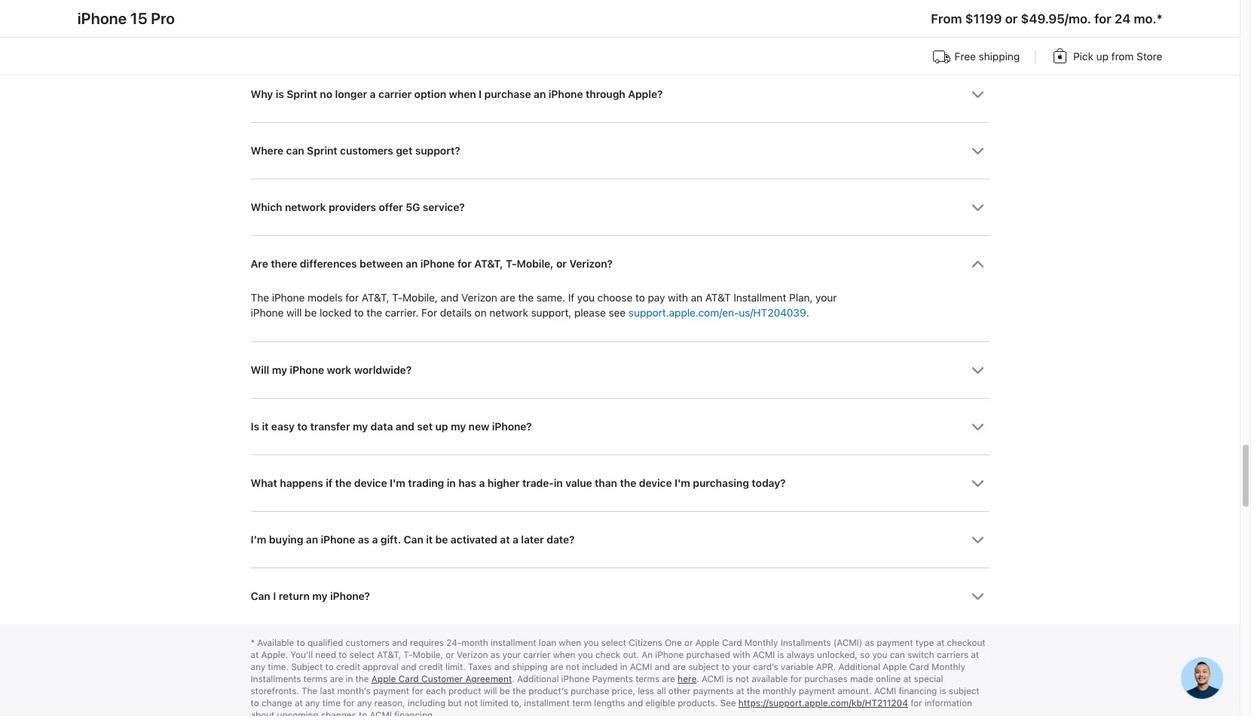 Task type: vqa. For each thing, say whether or not it's contained in the screenshot.
I to the left
yes



Task type: describe. For each thing, give the bounding box(es) containing it.
to left pay
[[636, 292, 645, 304]]

my right return
[[312, 591, 328, 603]]

plan,
[[790, 292, 813, 304]]

carrier inside dropdown button
[[379, 88, 412, 100]]

you right so
[[873, 650, 888, 661]]

in down out.
[[621, 662, 628, 673]]

. inside the . acmi is not available for purchases made online at special storefronts. the last month's payment for each product will be the product's purchase price, less all other payments at the monthly payment amount. acmi financing is subject to change at any time for any reason, including but not limited to, installment term lengths and eligible products. see
[[697, 674, 700, 685]]

1 vertical spatial additional
[[517, 674, 559, 685]]

an
[[642, 650, 653, 661]]

has
[[459, 478, 477, 490]]

can i return my iphone?
[[251, 591, 370, 603]]

iphone inside i'm buying an iphone as a gift. can it be activated at a later date? dropdown button
[[321, 534, 355, 546]]

acmi up card's
[[753, 650, 775, 661]]

iphone inside the will my iphone work worldwide? dropdown button
[[290, 364, 324, 376]]

acmi inside for information about upcoming changes to acmi financing.
[[370, 711, 392, 716]]

happens
[[280, 478, 323, 490]]

set
[[417, 421, 433, 433]]

to inside the is it easy to transfer my data and set up my new iphone? dropdown button
[[297, 421, 308, 433]]

2 device from the left
[[639, 478, 672, 490]]

payments
[[593, 674, 633, 685]]

are
[[251, 258, 268, 270]]

verizon inside the iphone models for at&t, t-mobile, and verizon are the same. if you choose to pay with an at&t installment plan, your iphone will be locked to the carrier. for details on network support, please see
[[462, 292, 498, 304]]

changes
[[321, 711, 357, 716]]

your inside the iphone models for at&t, t-mobile, and verizon are the same. if you choose to pay with an at&t installment plan, your iphone will be locked to the carrier. for details on network support, please see
[[816, 292, 837, 304]]

0 horizontal spatial monthly
[[745, 638, 779, 649]]

each
[[426, 686, 446, 697]]

acmi up payments
[[702, 674, 724, 685]]

for
[[422, 307, 437, 319]]

subject inside the . acmi is not available for purchases made online at special storefronts. the last month's payment for each product will be the product's purchase price, less all other payments at the monthly payment amount. acmi financing is subject to change at any time for any reason, including but not limited to, installment term lengths and eligible products. see
[[949, 686, 980, 697]]

0 vertical spatial up
[[1097, 51, 1109, 63]]

support,
[[531, 307, 572, 319]]

at up upcoming at the bottom of the page
[[295, 698, 303, 709]]

when inside dropdown button
[[449, 88, 476, 100]]

my inside dropdown button
[[272, 364, 287, 376]]

models
[[308, 292, 343, 304]]

support.apple.com/en-
[[629, 307, 739, 319]]

made
[[851, 674, 874, 685]]

1 credit from the left
[[336, 662, 360, 673]]

0 horizontal spatial can
[[251, 591, 271, 603]]

today?
[[752, 478, 786, 490]]

between
[[360, 258, 403, 270]]

can i return my iphone? button
[[251, 569, 990, 625]]

upcoming
[[277, 711, 319, 716]]

lengths
[[594, 698, 625, 709]]

t- inside the iphone models for at&t, t-mobile, and verizon are the same. if you choose to pay with an at&t installment plan, your iphone will be locked to the carrier. for details on network support, please see
[[392, 292, 403, 304]]

iphone 15 pro
[[78, 9, 175, 28]]

and up agreement
[[494, 662, 510, 673]]

and up all
[[655, 662, 671, 673]]

iphone up term
[[562, 674, 590, 685]]

see
[[609, 307, 626, 319]]

iphone down there
[[272, 292, 305, 304]]

in up month's
[[346, 674, 353, 685]]

the right than
[[620, 478, 637, 490]]

service?
[[423, 201, 465, 213]]

so
[[861, 650, 870, 661]]

installment
[[734, 292, 787, 304]]

i inside can i return my iphone? dropdown button
[[273, 591, 276, 603]]

1 vertical spatial card
[[910, 662, 930, 673]]

about
[[251, 711, 275, 716]]

or down the 24-
[[446, 650, 455, 661]]

free
[[955, 51, 976, 63]]

subject
[[291, 662, 323, 673]]

payments
[[693, 686, 734, 697]]

transfer
[[310, 421, 350, 433]]

details
[[440, 307, 472, 319]]

in left has
[[447, 478, 456, 490]]

less
[[638, 686, 655, 697]]

1 horizontal spatial monthly
[[932, 662, 966, 673]]

at right type
[[937, 638, 945, 649]]

free shipping
[[955, 51, 1020, 63]]

and left the requires
[[392, 638, 408, 649]]

for down month's
[[343, 698, 355, 709]]

apr.
[[816, 662, 837, 673]]

chevrondown image for why is sprint no longer a carrier option when i purchase an iphone through apple?
[[972, 88, 985, 101]]

chevrondown image for can i return my iphone?
[[972, 591, 985, 603]]

are there differences between an iphone for at&t, t-mobile, or verizon?
[[251, 258, 613, 270]]

monthly
[[763, 686, 797, 697]]

and right approval
[[401, 662, 417, 673]]

for down variable
[[791, 674, 802, 685]]

is inside the * available to qualified customers and requires 24-month installment loan when you select citizens one or apple card monthly installments (acmi) as payment type at checkout at apple. you'll need to select at&t, t-mobile, or verizon as your carrier when you check out. an iphone purchased with acmi is always unlocked, so you can switch carriers at any time. subject to credit approval and credit limit. taxes and shipping are not included in acmi and are subject to your card's variable apr. additional apple card monthly installments terms are in the
[[778, 650, 785, 661]]

gift.
[[381, 534, 401, 546]]

to down purchased
[[722, 662, 730, 673]]

iphone inside why is sprint no longer a carrier option when i purchase an iphone through apple? dropdown button
[[549, 88, 583, 100]]

shipping inside the * available to qualified customers and requires 24-month installment loan when you select citizens one or apple card monthly installments (acmi) as payment type at checkout at apple. you'll need to select at&t, t-mobile, or verizon as your carrier when you check out. an iphone purchased with acmi is always unlocked, so you can switch carriers at any time. subject to credit approval and credit limit. taxes and shipping are not included in acmi and are subject to your card's variable apr. additional apple card monthly installments terms are in the
[[512, 662, 548, 673]]

i inside why is sprint no longer a carrier option when i purchase an iphone through apple? dropdown button
[[479, 88, 482, 100]]

one
[[665, 638, 682, 649]]

2 vertical spatial not
[[465, 698, 478, 709]]

1 vertical spatial as
[[865, 638, 875, 649]]

5g
[[406, 201, 420, 213]]

the left same.
[[518, 292, 534, 304]]

at&t
[[706, 292, 731, 304]]

return
[[279, 591, 310, 603]]

2 i'm from the left
[[675, 478, 691, 490]]

mobile, inside the iphone models for at&t, t-mobile, and verizon are the same. if you choose to pay with an at&t installment plan, your iphone will be locked to the carrier. for details on network support, please see
[[403, 292, 438, 304]]

installment inside the . acmi is not available for purchases made online at special storefronts. the last month's payment for each product will be the product's purchase price, less all other payments at the monthly payment amount. acmi financing is subject to change at any time for any reason, including but not limited to, installment term lengths and eligible products. see
[[524, 698, 570, 709]]

0 vertical spatial select
[[602, 638, 627, 649]]

0 horizontal spatial card
[[399, 674, 419, 685]]

but
[[448, 698, 462, 709]]

be inside i'm buying an iphone as a gift. can it be activated at a later date? dropdown button
[[436, 534, 448, 546]]

an left "through"
[[534, 88, 546, 100]]

there
[[271, 258, 297, 270]]

month's
[[337, 686, 371, 697]]

purchase inside the . acmi is not available for purchases made online at special storefronts. the last month's payment for each product will be the product's purchase price, less all other payments at the monthly payment amount. acmi financing is subject to change at any time for any reason, including but not limited to, installment term lengths and eligible products. see
[[571, 686, 610, 697]]

iphone 15 pro link
[[78, 9, 175, 28]]

is inside dropdown button
[[276, 88, 284, 100]]

acmi down 'an'
[[630, 662, 653, 673]]

switch
[[908, 650, 935, 661]]

are up "product's"
[[551, 662, 564, 673]]

citizens
[[629, 638, 663, 649]]

1 device from the left
[[354, 478, 387, 490]]

0 horizontal spatial apple
[[372, 674, 396, 685]]

purchased
[[687, 650, 731, 661]]

check
[[596, 650, 621, 661]]

at&t, inside dropdown button
[[475, 258, 503, 270]]

same.
[[537, 292, 566, 304]]

24
[[1115, 11, 1131, 26]]

at&t, inside the iphone models for at&t, t-mobile, and verizon are the same. if you choose to pay with an at&t installment plan, your iphone will be locked to the carrier. for details on network support, please see
[[362, 292, 389, 304]]

iphone down are
[[251, 307, 284, 319]]

network inside dropdown button
[[285, 201, 326, 213]]

easy
[[271, 421, 295, 433]]

0 horizontal spatial select
[[350, 650, 375, 661]]

1 list item from the top
[[251, 0, 990, 9]]

in left "value" on the left bottom of page
[[554, 478, 563, 490]]

an right between
[[406, 258, 418, 270]]

for inside dropdown button
[[458, 258, 472, 270]]

support.apple.com/en-us/ht204039 link
[[629, 307, 807, 319]]

taxes
[[468, 662, 492, 673]]

1 horizontal spatial payment
[[799, 686, 836, 697]]

from
[[1112, 51, 1135, 63]]

the inside the . acmi is not available for purchases made online at special storefronts. the last month's payment for each product will be the product's purchase price, less all other payments at the monthly payment amount. acmi financing is subject to change at any time for any reason, including but not limited to, installment term lengths and eligible products. see
[[302, 686, 318, 697]]

to right need
[[339, 650, 347, 661]]

for left 24
[[1095, 11, 1112, 26]]

including
[[408, 698, 446, 709]]

time.
[[268, 662, 289, 673]]

is
[[251, 421, 259, 433]]

the up to,
[[513, 686, 526, 697]]

https://support.apple.com/kb/ht211204 link
[[739, 698, 909, 709]]

sprint for is
[[287, 88, 317, 100]]

are up here 'link'
[[673, 662, 686, 673]]

reason,
[[375, 698, 405, 709]]

will
[[251, 364, 269, 376]]

product
[[449, 686, 481, 697]]

2 credit from the left
[[419, 662, 443, 673]]

what happens if the device i'm trading in has a higher trade-in value than the device i'm purchasing today?
[[251, 478, 786, 490]]

which network providers offer 5g service? button
[[251, 179, 990, 235]]

purchase inside dropdown button
[[485, 88, 531, 100]]

which network providers offer 5g service?
[[251, 201, 465, 213]]

chevrondown image for which network providers offer 5g service?
[[972, 201, 985, 214]]

2 horizontal spatial any
[[357, 698, 372, 709]]

or inside are there differences between an iphone for at&t, t-mobile, or verizon? dropdown button
[[557, 258, 567, 270]]

2 vertical spatial your
[[733, 662, 751, 673]]

need
[[316, 650, 336, 661]]

the left carrier.
[[367, 307, 382, 319]]

special
[[914, 674, 944, 685]]

iphone? inside the is it easy to transfer my data and set up my new iphone? dropdown button
[[492, 421, 532, 433]]

0 horizontal spatial it
[[262, 421, 269, 433]]

shipping inside list
[[979, 51, 1020, 63]]

to down need
[[325, 662, 334, 673]]

online
[[876, 674, 901, 685]]

value
[[566, 478, 592, 490]]

if
[[568, 292, 575, 304]]

up inside dropdown button
[[436, 421, 448, 433]]

0 horizontal spatial your
[[503, 650, 521, 661]]

customers inside dropdown button
[[340, 144, 393, 157]]

for inside for information about upcoming changes to acmi financing.
[[911, 698, 923, 709]]

iphone inside the * available to qualified customers and requires 24-month installment loan when you select citizens one or apple card monthly installments (acmi) as payment type at checkout at apple. you'll need to select at&t, t-mobile, or verizon as your carrier when you check out. an iphone purchased with acmi is always unlocked, so you can switch carriers at any time. subject to credit approval and credit limit. taxes and shipping are not included in acmi and are subject to your card's variable apr. additional apple card monthly installments terms are in the
[[656, 650, 684, 661]]

at down checkout
[[972, 650, 980, 661]]

are up the last
[[330, 674, 343, 685]]

chevrondown image for verizon?
[[972, 258, 985, 270]]

you up the "included"
[[578, 650, 593, 661]]

sprint for can
[[307, 144, 338, 157]]

here
[[678, 674, 697, 685]]

at up financing
[[904, 674, 912, 685]]

as inside dropdown button
[[358, 534, 370, 546]]

is up information
[[940, 686, 947, 697]]

or right $1199 on the top
[[1006, 11, 1018, 26]]

1 i'm from the left
[[390, 478, 406, 490]]

. inside list item
[[807, 307, 810, 319]]

product's
[[529, 686, 569, 697]]

storefronts.
[[251, 686, 299, 697]]

mobile, inside the * available to qualified customers and requires 24-month installment loan when you select citizens one or apple card monthly installments (acmi) as payment type at checkout at apple. you'll need to select at&t, t-mobile, or verizon as your carrier when you check out. an iphone purchased with acmi is always unlocked, so you can switch carriers at any time. subject to credit approval and credit limit. taxes and shipping are not included in acmi and are subject to your card's variable apr. additional apple card monthly installments terms are in the
[[413, 650, 443, 661]]

offer
[[379, 201, 403, 213]]

at&t, inside the * available to qualified customers and requires 24-month installment loan when you select citizens one or apple card monthly installments (acmi) as payment type at checkout at apple. you'll need to select at&t, t-mobile, or verizon as your carrier when you check out. an iphone purchased with acmi is always unlocked, so you can switch carriers at any time. subject to credit approval and credit limit. taxes and shipping are not included in acmi and are subject to your card's variable apr. additional apple card monthly installments terms are in the
[[377, 650, 401, 661]]

2 vertical spatial as
[[491, 650, 500, 661]]

loan
[[539, 638, 557, 649]]

not inside the * available to qualified customers and requires 24-month installment loan when you select citizens one or apple card monthly installments (acmi) as payment type at checkout at apple. you'll need to select at&t, t-mobile, or verizon as your carrier when you check out. an iphone purchased with acmi is always unlocked, so you can switch carriers at any time. subject to credit approval and credit limit. taxes and shipping are not included in acmi and are subject to your card's variable apr. additional apple card monthly installments terms are in the
[[566, 662, 580, 673]]

subject inside the * available to qualified customers and requires 24-month installment loan when you select citizens one or apple card monthly installments (acmi) as payment type at checkout at apple. you'll need to select at&t, t-mobile, or verizon as your carrier when you check out. an iphone purchased with acmi is always unlocked, so you can switch carriers at any time. subject to credit approval and credit limit. taxes and shipping are not included in acmi and are subject to your card's variable apr. additional apple card monthly installments terms are in the
[[689, 662, 719, 673]]

(acmi)
[[834, 638, 863, 649]]

to right the locked
[[354, 307, 364, 319]]

0 vertical spatial apple
[[696, 638, 720, 649]]

with inside the iphone models for at&t, t-mobile, and verizon are the same. if you choose to pay with an at&t installment plan, your iphone will be locked to the carrier. for details on network support, please see
[[668, 292, 688, 304]]

are up all
[[662, 674, 676, 685]]

you up check
[[584, 638, 599, 649]]

pick up from store
[[1074, 51, 1163, 63]]

will inside the iphone models for at&t, t-mobile, and verizon are the same. if you choose to pay with an at&t installment plan, your iphone will be locked to the carrier. for details on network support, please see
[[287, 307, 302, 319]]

t- inside dropdown button
[[506, 258, 517, 270]]

at inside i'm buying an iphone as a gift. can it be activated at a later date? dropdown button
[[500, 534, 510, 546]]

a left gift.
[[372, 534, 378, 546]]

network inside the iphone models for at&t, t-mobile, and verizon are the same. if you choose to pay with an at&t installment plan, your iphone will be locked to the carrier. for details on network support, please see
[[490, 307, 529, 319]]

information
[[925, 698, 973, 709]]

financing.
[[395, 711, 435, 716]]

$49.95
[[1021, 11, 1065, 26]]

customer
[[422, 674, 463, 685]]

at right payments
[[737, 686, 745, 697]]

the inside the * available to qualified customers and requires 24-month installment loan when you select citizens one or apple card monthly installments (acmi) as payment type at checkout at apple. you'll need to select at&t, t-mobile, or verizon as your carrier when you check out. an iphone purchased with acmi is always unlocked, so you can switch carriers at any time. subject to credit approval and credit limit. taxes and shipping are not included in acmi and are subject to your card's variable apr. additional apple card monthly installments terms are in the
[[356, 674, 369, 685]]



Task type: locate. For each thing, give the bounding box(es) containing it.
not left "available"
[[736, 674, 750, 685]]

2 vertical spatial when
[[553, 650, 576, 661]]

0 horizontal spatial subject
[[689, 662, 719, 673]]

chevrondown image inside the "which network providers offer 5g service?" dropdown button
[[972, 201, 985, 214]]

the left the last
[[302, 686, 318, 697]]

0 vertical spatial network
[[285, 201, 326, 213]]

verizon
[[462, 292, 498, 304], [457, 650, 488, 661]]

list containing free shipping
[[78, 45, 1163, 72]]

why is sprint no longer a carrier option when i purchase an iphone through apple? button
[[251, 66, 990, 122]]

installments up storefronts.
[[251, 674, 301, 685]]

is right why
[[276, 88, 284, 100]]

0 vertical spatial additional
[[839, 662, 881, 673]]

can left return
[[251, 591, 271, 603]]

monthly
[[745, 638, 779, 649], [932, 662, 966, 673]]

1 vertical spatial not
[[736, 674, 750, 685]]

2 chevrondown image from the top
[[972, 144, 985, 157]]

verizon inside the * available to qualified customers and requires 24-month installment loan when you select citizens one or apple card monthly installments (acmi) as payment type at checkout at apple. you'll need to select at&t, t-mobile, or verizon as your carrier when you check out. an iphone purchased with acmi is always unlocked, so you can switch carriers at any time. subject to credit approval and credit limit. taxes and shipping are not included in acmi and are subject to your card's variable apr. additional apple card monthly installments terms are in the
[[457, 650, 488, 661]]

0 vertical spatial installments
[[781, 638, 831, 649]]

when right loan
[[559, 638, 582, 649]]

apple card customer agreement . additional iphone payments terms are here
[[372, 674, 697, 685]]

what happens if the device i'm trading in has a higher trade-in value than the device i'm purchasing today? button
[[251, 456, 990, 511]]

0 vertical spatial the
[[251, 292, 269, 304]]

worldwide?
[[354, 364, 412, 376]]

2 horizontal spatial be
[[500, 686, 510, 697]]

mobile, down the requires
[[413, 650, 443, 661]]

additional up made in the right bottom of the page
[[839, 662, 881, 673]]

can inside the * available to qualified customers and requires 24-month installment loan when you select citizens one or apple card monthly installments (acmi) as payment type at checkout at apple. you'll need to select at&t, t-mobile, or verizon as your carrier when you check out. an iphone purchased with acmi is always unlocked, so you can switch carriers at any time. subject to credit approval and credit limit. taxes and shipping are not included in acmi and are subject to your card's variable apr. additional apple card monthly installments terms are in the
[[890, 650, 906, 661]]

customers left get
[[340, 144, 393, 157]]

1 horizontal spatial credit
[[419, 662, 443, 673]]

1 vertical spatial apple
[[883, 662, 907, 673]]

card's
[[754, 662, 779, 673]]

card up purchased
[[722, 638, 742, 649]]

apple up purchased
[[696, 638, 720, 649]]

1 horizontal spatial i'm
[[675, 478, 691, 490]]

iphone up for
[[421, 258, 455, 270]]

is up payments
[[727, 674, 734, 685]]

1 chevrondown image from the top
[[972, 88, 985, 101]]

later
[[521, 534, 544, 546]]

i'm left purchasing
[[675, 478, 691, 490]]

and inside the . acmi is not available for purchases made online at special storefronts. the last month's payment for each product will be the product's purchase price, less all other payments at the monthly payment amount. acmi financing is subject to change at any time for any reason, including but not limited to, installment term lengths and eligible products. see
[[628, 698, 643, 709]]

installment inside the * available to qualified customers and requires 24-month installment loan when you select citizens one or apple card monthly installments (acmi) as payment type at checkout at apple. you'll need to select at&t, t-mobile, or verizon as your carrier when you check out. an iphone purchased with acmi is always unlocked, so you can switch carriers at any time. subject to credit approval and credit limit. taxes and shipping are not included in acmi and are subject to your card's variable apr. additional apple card monthly installments terms are in the
[[491, 638, 537, 649]]

when
[[449, 88, 476, 100], [559, 638, 582, 649], [553, 650, 576, 661]]

when down loan
[[553, 650, 576, 661]]

4 chevrondown image from the top
[[972, 478, 985, 490]]

iphone? inside can i return my iphone? dropdown button
[[330, 591, 370, 603]]

2 vertical spatial be
[[500, 686, 510, 697]]

2 horizontal spatial as
[[865, 638, 875, 649]]

0 vertical spatial as
[[358, 534, 370, 546]]

in
[[447, 478, 456, 490], [554, 478, 563, 490], [621, 662, 628, 673], [346, 674, 353, 685]]

0 vertical spatial can
[[404, 534, 424, 546]]

0 vertical spatial be
[[305, 307, 317, 319]]

you right "if"
[[578, 292, 595, 304]]

sprint inside why is sprint no longer a carrier option when i purchase an iphone through apple? dropdown button
[[287, 88, 317, 100]]

iphone 15 pro main content
[[0, 0, 1241, 700]]

t-
[[506, 258, 517, 270], [392, 292, 403, 304], [404, 650, 413, 661]]

or right one
[[685, 638, 693, 649]]

1 horizontal spatial network
[[490, 307, 529, 319]]

3 chevrondown image from the top
[[972, 421, 985, 434]]

the up month's
[[356, 674, 369, 685]]

1 horizontal spatial terms
[[636, 674, 660, 685]]

0 vertical spatial customers
[[340, 144, 393, 157]]

acmi
[[753, 650, 775, 661], [630, 662, 653, 673], [702, 674, 724, 685], [875, 686, 897, 697], [370, 711, 392, 716]]

0 horizontal spatial i
[[273, 591, 276, 603]]

for up the locked
[[346, 292, 359, 304]]

time
[[323, 698, 341, 709]]

1 vertical spatial when
[[559, 638, 582, 649]]

a right has
[[479, 478, 485, 490]]

0 vertical spatial mobile,
[[517, 258, 554, 270]]

1 vertical spatial monthly
[[932, 662, 966, 673]]

the
[[518, 292, 534, 304], [367, 307, 382, 319], [335, 478, 352, 490], [620, 478, 637, 490], [356, 674, 369, 685], [513, 686, 526, 697], [747, 686, 761, 697]]

1 horizontal spatial any
[[305, 698, 320, 709]]

1 horizontal spatial installments
[[781, 638, 831, 649]]

for down financing
[[911, 698, 923, 709]]

for
[[1095, 11, 1112, 26], [458, 258, 472, 270], [346, 292, 359, 304], [791, 674, 802, 685], [412, 686, 424, 697], [343, 698, 355, 709], [911, 698, 923, 709]]

0 vertical spatial t-
[[506, 258, 517, 270]]

at
[[500, 534, 510, 546], [937, 638, 945, 649], [251, 650, 259, 661], [972, 650, 980, 661], [904, 674, 912, 685], [737, 686, 745, 697], [295, 698, 303, 709]]

option
[[414, 88, 447, 100]]

monthly up card's
[[745, 638, 779, 649]]

1 vertical spatial sprint
[[307, 144, 338, 157]]

0 vertical spatial list item
[[251, 0, 990, 9]]

0 vertical spatial i
[[479, 88, 482, 100]]

iphone down one
[[656, 650, 684, 661]]

chevrondown image
[[972, 88, 985, 101], [972, 144, 985, 157], [972, 201, 985, 214], [972, 478, 985, 490], [972, 534, 985, 547], [972, 591, 985, 603]]

purchasing
[[693, 478, 750, 490]]

payment up https://support.apple.com/kb/ht211204 link
[[799, 686, 836, 697]]

can inside dropdown button
[[286, 144, 304, 157]]

card up including
[[399, 674, 419, 685]]

6 chevrondown image from the top
[[972, 591, 985, 603]]

0 horizontal spatial as
[[358, 534, 370, 546]]

1 vertical spatial network
[[490, 307, 529, 319]]

my right will
[[272, 364, 287, 376]]

payment inside the * available to qualified customers and requires 24-month installment loan when you select citizens one or apple card monthly installments (acmi) as payment type at checkout at apple. you'll need to select at&t, t-mobile, or verizon as your carrier when you check out. an iphone purchased with acmi is always unlocked, so you can switch carriers at any time. subject to credit approval and credit limit. taxes and shipping are not included in acmi and are subject to your card's variable apr. additional apple card monthly installments terms are in the
[[877, 638, 914, 649]]

0 vertical spatial sprint
[[287, 88, 317, 100]]

chevrondown image inside the what happens if the device i'm trading in has a higher trade-in value than the device i'm purchasing today? dropdown button
[[972, 478, 985, 490]]

variable
[[781, 662, 814, 673]]

work
[[327, 364, 352, 376]]

* inside iphone 15 pro main content
[[1157, 11, 1163, 26]]

payment up the reason,
[[373, 686, 410, 697]]

0 vertical spatial not
[[566, 662, 580, 673]]

1 vertical spatial subject
[[949, 686, 980, 697]]

be inside the . acmi is not available for purchases made online at special storefronts. the last month's payment for each product will be the product's purchase price, less all other payments at the monthly payment amount. acmi financing is subject to change at any time for any reason, including but not limited to, installment term lengths and eligible products. see
[[500, 686, 510, 697]]

carriers
[[937, 650, 969, 661]]

0 horizontal spatial payment
[[373, 686, 410, 697]]

at&t,
[[475, 258, 503, 270], [362, 292, 389, 304], [377, 650, 401, 661]]

chevrondown image for where can sprint customers get support?
[[972, 144, 985, 157]]

1 vertical spatial carrier
[[524, 650, 551, 661]]

sprint inside where can sprint customers get support? dropdown button
[[307, 144, 338, 157]]

than
[[595, 478, 618, 490]]

list containing why is sprint no longer a carrier option when i purchase an iphone through apple?
[[251, 0, 990, 625]]

i'm
[[390, 478, 406, 490], [675, 478, 691, 490]]

type
[[916, 638, 935, 649]]

2 list item from the top
[[251, 235, 990, 342]]

1 vertical spatial mobile,
[[403, 292, 438, 304]]

at left apple.
[[251, 650, 259, 661]]

apple down approval
[[372, 674, 396, 685]]

and left set
[[396, 421, 415, 433]]

i left return
[[273, 591, 276, 603]]

1 vertical spatial at&t,
[[362, 292, 389, 304]]

additional up "product's"
[[517, 674, 559, 685]]

1 horizontal spatial shipping
[[979, 51, 1020, 63]]

1 horizontal spatial can
[[890, 650, 906, 661]]

0 vertical spatial can
[[286, 144, 304, 157]]

the down "available"
[[747, 686, 761, 697]]

is
[[276, 88, 284, 100], [778, 650, 785, 661], [727, 674, 734, 685], [940, 686, 947, 697]]

store
[[1137, 51, 1163, 63]]

0 vertical spatial carrier
[[379, 88, 412, 100]]

higher
[[488, 478, 520, 490]]

list item containing are there differences between an iphone for at&t, t-mobile, or verizon?
[[251, 235, 990, 342]]

0 vertical spatial your
[[816, 292, 837, 304]]

2 horizontal spatial card
[[910, 662, 930, 673]]

to inside for information about upcoming changes to acmi financing.
[[359, 711, 367, 716]]

0 vertical spatial at&t,
[[475, 258, 503, 270]]

with up support.apple.com/en-
[[668, 292, 688, 304]]

1 terms from the left
[[304, 674, 328, 685]]

chevrondown image inside why is sprint no longer a carrier option when i purchase an iphone through apple? dropdown button
[[972, 88, 985, 101]]

your right plan,
[[816, 292, 837, 304]]

for up including
[[412, 686, 424, 697]]

price,
[[612, 686, 636, 697]]

any inside the * available to qualified customers and requires 24-month installment loan when you select citizens one or apple card monthly installments (acmi) as payment type at checkout at apple. you'll need to select at&t, t-mobile, or verizon as your carrier when you check out. an iphone purchased with acmi is always unlocked, so you can switch carriers at any time. subject to credit approval and credit limit. taxes and shipping are not included in acmi and are subject to your card's variable apr. additional apple card monthly installments terms are in the
[[251, 662, 266, 673]]

0 horizontal spatial be
[[305, 307, 317, 319]]

from
[[931, 11, 963, 26]]

an inside dropdown button
[[306, 534, 318, 546]]

is it easy to transfer my data and set up my new iphone?
[[251, 421, 532, 433]]

0 horizontal spatial t-
[[392, 292, 403, 304]]

financing
[[899, 686, 938, 697]]

1 horizontal spatial the
[[302, 686, 318, 697]]

support?
[[415, 144, 460, 157]]

1 vertical spatial up
[[436, 421, 448, 433]]

are there differences between an iphone for at&t, t-mobile, or verizon? button
[[251, 236, 990, 292]]

acmi down the reason,
[[370, 711, 392, 716]]

i'm left the trading
[[390, 478, 406, 490]]

1 vertical spatial purchase
[[571, 686, 610, 697]]

limited
[[481, 698, 509, 709]]

checkout
[[948, 638, 986, 649]]

get
[[396, 144, 413, 157]]

0 vertical spatial will
[[287, 307, 302, 319]]

to up 'about'
[[251, 698, 259, 709]]

chevrondown image inside the will my iphone work worldwide? dropdown button
[[972, 364, 985, 377]]

credit up apple card customer agreement link
[[419, 662, 443, 673]]

iphone? up qualified
[[330, 591, 370, 603]]

an inside the iphone models for at&t, t-mobile, and verizon are the same. if you choose to pay with an at&t installment plan, your iphone will be locked to the carrier. for details on network support, please see
[[691, 292, 703, 304]]

be inside the iphone models for at&t, t-mobile, and verizon are the same. if you choose to pay with an at&t installment plan, your iphone will be locked to the carrier. for details on network support, please see
[[305, 307, 317, 319]]

0 horizontal spatial terms
[[304, 674, 328, 685]]

iphone left work at the bottom of page
[[290, 364, 324, 376]]

list item
[[251, 0, 990, 9], [251, 235, 990, 342]]

to right easy
[[297, 421, 308, 433]]

shipping right free
[[979, 51, 1020, 63]]

pick
[[1074, 51, 1094, 63]]

chevrondown image inside where can sprint customers get support? dropdown button
[[972, 144, 985, 157]]

i'm buying an iphone as a gift. can it be activated at a later date? button
[[251, 512, 990, 568]]

customers inside the * available to qualified customers and requires 24-month installment loan when you select citizens one or apple card monthly installments (acmi) as payment type at checkout at apple. you'll need to select at&t, t-mobile, or verizon as your carrier when you check out. an iphone purchased with acmi is always unlocked, so you can switch carriers at any time. subject to credit approval and credit limit. taxes and shipping are not included in acmi and are subject to your card's variable apr. additional apple card monthly installments terms are in the
[[346, 638, 390, 649]]

last
[[320, 686, 335, 697]]

0 horizontal spatial the
[[251, 292, 269, 304]]

activated
[[451, 534, 498, 546]]

purchases
[[805, 674, 848, 685]]

a left later
[[513, 534, 519, 546]]

shipping up "apple card customer agreement . additional iphone payments terms are here"
[[512, 662, 548, 673]]

chevrondown image inside are there differences between an iphone for at&t, t-mobile, or verizon? dropdown button
[[972, 258, 985, 270]]

list
[[251, 0, 990, 625], [78, 45, 1163, 72]]

additional
[[839, 662, 881, 673], [517, 674, 559, 685]]

requires
[[410, 638, 444, 649]]

my left new
[[451, 421, 466, 433]]

*
[[1157, 11, 1163, 26], [251, 638, 255, 649]]

1 vertical spatial the
[[302, 686, 318, 697]]

mobile, inside dropdown button
[[517, 258, 554, 270]]

to inside the . acmi is not available for purchases made online at special storefronts. the last month's payment for each product will be the product's purchase price, less all other payments at the monthly payment amount. acmi financing is subject to change at any time for any reason, including but not limited to, installment term lengths and eligible products. see
[[251, 698, 259, 709]]

1 vertical spatial iphone?
[[330, 591, 370, 603]]

to,
[[511, 698, 522, 709]]

1 chevrondown image from the top
[[972, 258, 985, 270]]

the right if
[[335, 478, 352, 490]]

network right on
[[490, 307, 529, 319]]

2 vertical spatial t-
[[404, 650, 413, 661]]

1 horizontal spatial .
[[697, 674, 700, 685]]

purchase
[[485, 88, 531, 100], [571, 686, 610, 697]]

1 vertical spatial your
[[503, 650, 521, 661]]

0 vertical spatial iphone?
[[492, 421, 532, 433]]

1 horizontal spatial carrier
[[524, 650, 551, 661]]

for inside the iphone models for at&t, t-mobile, and verizon are the same. if you choose to pay with an at&t installment plan, your iphone will be locked to the carrier. for details on network support, please see
[[346, 292, 359, 304]]

1 vertical spatial i
[[273, 591, 276, 603]]

be left activated
[[436, 534, 448, 546]]

installment down "product's"
[[524, 698, 570, 709]]

data
[[371, 421, 393, 433]]

are
[[500, 292, 516, 304], [551, 662, 564, 673], [673, 662, 686, 673], [330, 674, 343, 685], [662, 674, 676, 685]]

0 horizontal spatial network
[[285, 201, 326, 213]]

1 horizontal spatial can
[[404, 534, 424, 546]]

providers
[[329, 201, 376, 213]]

5 chevrondown image from the top
[[972, 534, 985, 547]]

see
[[721, 698, 736, 709]]

1 vertical spatial installment
[[524, 698, 570, 709]]

2 horizontal spatial .
[[807, 307, 810, 319]]

chevrondown image inside can i return my iphone? dropdown button
[[972, 591, 985, 603]]

.
[[807, 307, 810, 319], [512, 674, 515, 685], [697, 674, 700, 685]]

installment left loan
[[491, 638, 537, 649]]

acmi down online
[[875, 686, 897, 697]]

is up card's
[[778, 650, 785, 661]]

sprint right where in the left top of the page
[[307, 144, 338, 157]]

at&t, up on
[[475, 258, 503, 270]]

the iphone models for at&t, t-mobile, and verizon are the same. if you choose to pay with an at&t installment plan, your iphone will be locked to the carrier. for details on network support, please see
[[251, 292, 837, 319]]

0 horizontal spatial up
[[436, 421, 448, 433]]

0 horizontal spatial installments
[[251, 674, 301, 685]]

iphone? right new
[[492, 421, 532, 433]]

to down month's
[[359, 711, 367, 716]]

on
[[475, 307, 487, 319]]

my left data
[[353, 421, 368, 433]]

network
[[285, 201, 326, 213], [490, 307, 529, 319]]

will inside the . acmi is not available for purchases made online at special storefronts. the last month's payment for each product will be the product's purchase price, less all other payments at the monthly payment amount. acmi financing is subject to change at any time for any reason, including but not limited to, installment term lengths and eligible products. see
[[484, 686, 497, 697]]

available
[[752, 674, 788, 685]]

0 vertical spatial chevrondown image
[[972, 258, 985, 270]]

not
[[566, 662, 580, 673], [736, 674, 750, 685], [465, 698, 478, 709]]

0 horizontal spatial purchase
[[485, 88, 531, 100]]

device right if
[[354, 478, 387, 490]]

will my iphone work worldwide?
[[251, 364, 412, 376]]

additional inside the * available to qualified customers and requires 24-month installment loan when you select citizens one or apple card monthly installments (acmi) as payment type at checkout at apple. you'll need to select at&t, t-mobile, or verizon as your carrier when you check out. an iphone purchased with acmi is always unlocked, so you can switch carriers at any time. subject to credit approval and credit limit. taxes and shipping are not included in acmi and are subject to your card's variable apr. additional apple card monthly installments terms are in the
[[839, 662, 881, 673]]

2 vertical spatial chevrondown image
[[972, 421, 985, 434]]

a
[[370, 88, 376, 100], [479, 478, 485, 490], [372, 534, 378, 546], [513, 534, 519, 546]]

apple?
[[628, 88, 663, 100]]

chevrondown image for what happens if the device i'm trading in has a higher trade-in value than the device i'm purchasing today?
[[972, 478, 985, 490]]

are inside the iphone models for at&t, t-mobile, and verizon are the same. if you choose to pay with an at&t installment plan, your iphone will be locked to the carrier. for details on network support, please see
[[500, 292, 516, 304]]

. up payments
[[697, 674, 700, 685]]

* available to qualified customers and requires 24-month installment loan when you select citizens one or apple card monthly installments (acmi) as payment type at checkout at apple. you'll need to select at&t, t-mobile, or verizon as your carrier when you check out. an iphone purchased with acmi is always unlocked, so you can switch carriers at any time. subject to credit approval and credit limit. taxes and shipping are not included in acmi and are subject to your card's variable apr. additional apple card monthly installments terms are in the
[[251, 638, 986, 685]]

device
[[354, 478, 387, 490], [639, 478, 672, 490]]

a right the longer
[[370, 88, 376, 100]]

carrier inside the * available to qualified customers and requires 24-month installment loan when you select citizens one or apple card monthly installments (acmi) as payment type at checkout at apple. you'll need to select at&t, t-mobile, or verizon as your carrier when you check out. an iphone purchased with acmi is always unlocked, so you can switch carriers at any time. subject to credit approval and credit limit. taxes and shipping are not included in acmi and are subject to your card's variable apr. additional apple card monthly installments terms are in the
[[524, 650, 551, 661]]

1 horizontal spatial *
[[1157, 11, 1163, 26]]

subject up information
[[949, 686, 980, 697]]

carrier left option
[[379, 88, 412, 100]]

chevrondown image inside i'm buying an iphone as a gift. can it be activated at a later date? dropdown button
[[972, 534, 985, 547]]

is it easy to transfer my data and set up my new iphone? button
[[251, 399, 990, 455]]

up right set
[[436, 421, 448, 433]]

chevrondown image for i'm buying an iphone as a gift. can it be activated at a later date?
[[972, 534, 985, 547]]

2 horizontal spatial not
[[736, 674, 750, 685]]

0 horizontal spatial .
[[512, 674, 515, 685]]

payment up switch
[[877, 638, 914, 649]]

2 terms from the left
[[636, 674, 660, 685]]

chevrondown image for new
[[972, 421, 985, 434]]

an up support.apple.com/en-
[[691, 292, 703, 304]]

monthly down carriers
[[932, 662, 966, 673]]

other
[[669, 686, 691, 697]]

1 horizontal spatial with
[[733, 650, 751, 661]]

0 horizontal spatial will
[[287, 307, 302, 319]]

not left the "included"
[[566, 662, 580, 673]]

trade-
[[523, 478, 554, 490]]

it right gift.
[[426, 534, 433, 546]]

2 chevrondown image from the top
[[972, 364, 985, 377]]

to up 'you'll' at the bottom
[[297, 638, 305, 649]]

t- down the requires
[[404, 650, 413, 661]]

if
[[326, 478, 333, 490]]

1 vertical spatial list item
[[251, 235, 990, 342]]

* right 24
[[1157, 11, 1163, 26]]

1 vertical spatial be
[[436, 534, 448, 546]]

2 vertical spatial apple
[[372, 674, 396, 685]]

or left verizon?
[[557, 258, 567, 270]]

1 horizontal spatial not
[[566, 662, 580, 673]]

0 vertical spatial subject
[[689, 662, 719, 673]]

1 vertical spatial it
[[426, 534, 433, 546]]

and inside the iphone models for at&t, t-mobile, and verizon are the same. if you choose to pay with an at&t installment plan, your iphone will be locked to the carrier. for details on network support, please see
[[441, 292, 459, 304]]

iphone left "through"
[[549, 88, 583, 100]]

2 horizontal spatial t-
[[506, 258, 517, 270]]

sprint left "no"
[[287, 88, 317, 100]]

chevrondown image inside the is it easy to transfer my data and set up my new iphone? dropdown button
[[972, 421, 985, 434]]

here link
[[678, 674, 697, 685]]

any left time.
[[251, 662, 266, 673]]

verizon up on
[[462, 292, 498, 304]]

sprint
[[287, 88, 317, 100], [307, 144, 338, 157]]

and inside dropdown button
[[396, 421, 415, 433]]

0 vertical spatial verizon
[[462, 292, 498, 304]]

will
[[287, 307, 302, 319], [484, 686, 497, 697]]

which
[[251, 201, 282, 213]]

terms inside the * available to qualified customers and requires 24-month installment loan when you select citizens one or apple card monthly installments (acmi) as payment type at checkout at apple. you'll need to select at&t, t-mobile, or verizon as your carrier when you check out. an iphone purchased with acmi is always unlocked, so you can switch carriers at any time. subject to credit approval and credit limit. taxes and shipping are not included in acmi and are subject to your card's variable apr. additional apple card monthly installments terms are in the
[[304, 674, 328, 685]]

0 horizontal spatial credit
[[336, 662, 360, 673]]

customers
[[340, 144, 393, 157], [346, 638, 390, 649]]

any up upcoming at the bottom of the page
[[305, 698, 320, 709]]

can right where in the left top of the page
[[286, 144, 304, 157]]

where can sprint customers get support? button
[[251, 123, 990, 178]]

eligible
[[646, 698, 676, 709]]

t- inside the * available to qualified customers and requires 24-month installment loan when you select citizens one or apple card monthly installments (acmi) as payment type at checkout at apple. you'll need to select at&t, t-mobile, or verizon as your carrier when you check out. an iphone purchased with acmi is always unlocked, so you can switch carriers at any time. subject to credit approval and credit limit. taxes and shipping are not included in acmi and are subject to your card's variable apr. additional apple card monthly installments terms are in the
[[404, 650, 413, 661]]

the inside the iphone models for at&t, t-mobile, and verizon are the same. if you choose to pay with an at&t installment plan, your iphone will be locked to the carrier. for details on network support, please see
[[251, 292, 269, 304]]

0 horizontal spatial shipping
[[512, 662, 548, 673]]

chevrondown image
[[972, 258, 985, 270], [972, 364, 985, 377], [972, 421, 985, 434]]

1 vertical spatial t-
[[392, 292, 403, 304]]

mo.
[[1134, 11, 1157, 26]]

you inside the iphone models for at&t, t-mobile, and verizon are the same. if you choose to pay with an at&t installment plan, your iphone will be locked to the carrier. for details on network support, please see
[[578, 292, 595, 304]]

1 vertical spatial with
[[733, 650, 751, 661]]

with inside the * available to qualified customers and requires 24-month installment loan when you select citizens one or apple card monthly installments (acmi) as payment type at checkout at apple. you'll need to select at&t, t-mobile, or verizon as your carrier when you check out. an iphone purchased with acmi is always unlocked, so you can switch carriers at any time. subject to credit approval and credit limit. taxes and shipping are not included in acmi and are subject to your card's variable apr. additional apple card monthly installments terms are in the
[[733, 650, 751, 661]]

1 horizontal spatial i
[[479, 88, 482, 100]]

3 chevrondown image from the top
[[972, 201, 985, 214]]

amount.
[[838, 686, 872, 697]]

i
[[479, 88, 482, 100], [273, 591, 276, 603]]

unlocked,
[[818, 650, 858, 661]]

0 vertical spatial shipping
[[979, 51, 1020, 63]]

you'll
[[291, 650, 313, 661]]

iphone inside are there differences between an iphone for at&t, t-mobile, or verizon? dropdown button
[[421, 258, 455, 270]]

are left same.
[[500, 292, 516, 304]]

* inside the * available to qualified customers and requires 24-month installment loan when you select citizens one or apple card monthly installments (acmi) as payment type at checkout at apple. you'll need to select at&t, t-mobile, or verizon as your carrier when you check out. an iphone purchased with acmi is always unlocked, so you can switch carriers at any time. subject to credit approval and credit limit. taxes and shipping are not included in acmi and are subject to your card's variable apr. additional apple card monthly installments terms are in the
[[251, 638, 255, 649]]

be down models
[[305, 307, 317, 319]]

1 horizontal spatial card
[[722, 638, 742, 649]]

1 vertical spatial verizon
[[457, 650, 488, 661]]



